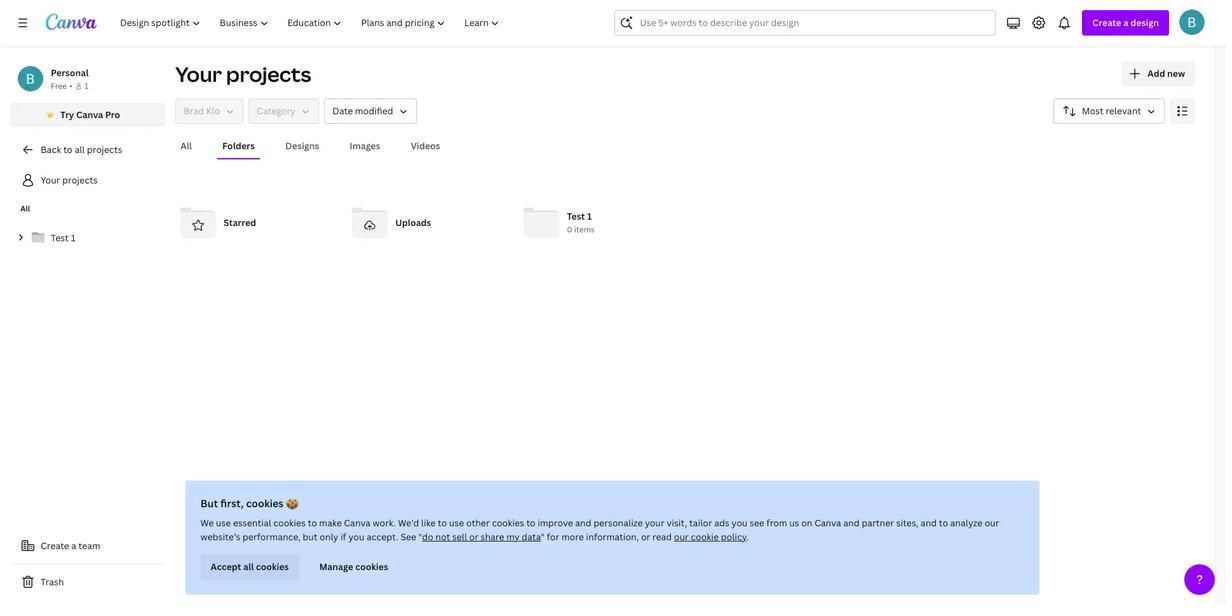 Task type: locate. For each thing, give the bounding box(es) containing it.
a left team at the bottom left of page
[[71, 540, 76, 552]]

all right back
[[75, 144, 85, 156]]

you up policy
[[732, 518, 748, 530]]

and
[[576, 518, 592, 530], [844, 518, 860, 530], [921, 518, 938, 530]]

accept.
[[367, 532, 399, 544]]

uploads link
[[347, 200, 509, 246]]

0 horizontal spatial or
[[470, 532, 479, 544]]

2 horizontal spatial and
[[921, 518, 938, 530]]

1 for test 1
[[71, 232, 76, 244]]

brad
[[184, 105, 204, 117]]

a for design
[[1124, 17, 1129, 29]]

2 vertical spatial 1
[[71, 232, 76, 244]]

canva up if
[[344, 518, 371, 530]]

create inside button
[[41, 540, 69, 552]]

0 horizontal spatial your projects
[[41, 174, 98, 186]]

projects down back to all projects
[[62, 174, 98, 186]]

we
[[201, 518, 214, 530]]

test 1
[[51, 232, 76, 244]]

your
[[646, 518, 665, 530]]

top level navigation element
[[112, 10, 511, 36]]

0 horizontal spatial all
[[20, 203, 30, 214]]

your projects link
[[10, 168, 165, 193]]

1 horizontal spatial all
[[181, 140, 192, 152]]

images
[[350, 140, 381, 152]]

modified
[[355, 105, 393, 117]]

we use essential cookies to make canva work. we'd like to use other cookies to improve and personalize your visit, tailor ads you see from us on canva and partner sites, and to analyze our website's performance, but only if you accept. see "
[[201, 518, 1000, 544]]

0 horizontal spatial create
[[41, 540, 69, 552]]

1 horizontal spatial or
[[642, 532, 651, 544]]

1 vertical spatial a
[[71, 540, 76, 552]]

test
[[567, 211, 585, 223], [51, 232, 69, 244]]

a inside dropdown button
[[1124, 17, 1129, 29]]

on
[[802, 518, 813, 530]]

and up the do not sell or share my data " for more information, or read our cookie policy .
[[576, 518, 592, 530]]

0 vertical spatial you
[[732, 518, 748, 530]]

" left for
[[541, 532, 545, 544]]

a inside button
[[71, 540, 76, 552]]

1 vertical spatial create
[[41, 540, 69, 552]]

add new button
[[1123, 61, 1196, 86]]

all
[[75, 144, 85, 156], [244, 561, 254, 573]]

your down back
[[41, 174, 60, 186]]

our cookie policy link
[[675, 532, 747, 544]]

1 vertical spatial test
[[51, 232, 69, 244]]

canva
[[76, 109, 103, 121], [344, 518, 371, 530], [815, 518, 842, 530]]

0 horizontal spatial canva
[[76, 109, 103, 121]]

use up website's
[[216, 518, 231, 530]]

your projects
[[175, 60, 311, 88], [41, 174, 98, 186]]

and left partner
[[844, 518, 860, 530]]

information,
[[587, 532, 640, 544]]

and right sites,
[[921, 518, 938, 530]]

" right see
[[419, 532, 423, 544]]

create left team at the bottom left of page
[[41, 540, 69, 552]]

or left read
[[642, 532, 651, 544]]

to right like
[[438, 518, 447, 530]]

free
[[51, 81, 67, 92]]

1 horizontal spatial our
[[986, 518, 1000, 530]]

our
[[986, 518, 1000, 530], [675, 532, 689, 544]]

or right "sell"
[[470, 532, 479, 544]]

1 vertical spatial all
[[244, 561, 254, 573]]

all button
[[175, 134, 197, 158]]

your projects down back to all projects
[[41, 174, 98, 186]]

2 vertical spatial projects
[[62, 174, 98, 186]]

0 horizontal spatial 1
[[71, 232, 76, 244]]

designs
[[286, 140, 319, 152]]

accept
[[211, 561, 242, 573]]

us
[[790, 518, 800, 530]]

0 vertical spatial 1
[[84, 81, 89, 92]]

1 horizontal spatial use
[[450, 518, 465, 530]]

1 vertical spatial our
[[675, 532, 689, 544]]

"
[[419, 532, 423, 544], [541, 532, 545, 544]]

Date modified button
[[324, 99, 417, 124]]

improve
[[538, 518, 574, 530]]

your projects up klo
[[175, 60, 311, 88]]

0 horizontal spatial "
[[419, 532, 423, 544]]

1 down your projects link on the left top of the page
[[71, 232, 76, 244]]

cookies down accept.
[[356, 561, 389, 573]]

test for test 1 0 items
[[567, 211, 585, 223]]

Sort by button
[[1054, 99, 1165, 124]]

a
[[1124, 17, 1129, 29], [71, 540, 76, 552]]

create for create a design
[[1093, 17, 1122, 29]]

canva right on
[[815, 518, 842, 530]]

folders button
[[217, 134, 260, 158]]

0 vertical spatial a
[[1124, 17, 1129, 29]]

manage cookies button
[[310, 555, 399, 580]]

cookies up the essential at the bottom
[[246, 497, 284, 511]]

create
[[1093, 17, 1122, 29], [41, 540, 69, 552]]

1 horizontal spatial and
[[844, 518, 860, 530]]

personalize
[[594, 518, 643, 530]]

pro
[[105, 109, 120, 121]]

1 vertical spatial your
[[41, 174, 60, 186]]

1 " from the left
[[419, 532, 423, 544]]

cookies down 🍪
[[274, 518, 306, 530]]

Owner button
[[175, 99, 244, 124]]

brad klo image
[[1180, 10, 1205, 35]]

new
[[1168, 67, 1186, 79]]

1 up items
[[587, 211, 592, 223]]

projects
[[226, 60, 311, 88], [87, 144, 122, 156], [62, 174, 98, 186]]

manage
[[320, 561, 354, 573]]

use up "sell"
[[450, 518, 465, 530]]

0 horizontal spatial test
[[51, 232, 69, 244]]

1 horizontal spatial all
[[244, 561, 254, 573]]

date
[[333, 105, 353, 117]]

brad klo
[[184, 105, 220, 117]]

other
[[467, 518, 490, 530]]

None search field
[[615, 10, 996, 36]]

create left design
[[1093, 17, 1122, 29]]

1 right •
[[84, 81, 89, 92]]

free •
[[51, 81, 72, 92]]

cookies down performance,
[[256, 561, 289, 573]]

1 vertical spatial all
[[20, 203, 30, 214]]

you right if
[[349, 532, 365, 544]]

2 horizontal spatial 1
[[587, 211, 592, 223]]

manage cookies
[[320, 561, 389, 573]]

0 vertical spatial all
[[181, 140, 192, 152]]

performance,
[[243, 532, 301, 544]]

all
[[181, 140, 192, 152], [20, 203, 30, 214]]

folders
[[223, 140, 255, 152]]

your up 'brad klo'
[[175, 60, 222, 88]]

canva right try
[[76, 109, 103, 121]]

our right analyze
[[986, 518, 1000, 530]]

0 vertical spatial your
[[175, 60, 222, 88]]

0 horizontal spatial all
[[75, 144, 85, 156]]

2 or from the left
[[642, 532, 651, 544]]

1 horizontal spatial test
[[567, 211, 585, 223]]

0 vertical spatial test
[[567, 211, 585, 223]]

3 and from the left
[[921, 518, 938, 530]]

but first, cookies 🍪
[[201, 497, 299, 511]]

do not sell or share my data " for more information, or read our cookie policy .
[[423, 532, 750, 544]]

0 horizontal spatial and
[[576, 518, 592, 530]]

1 use from the left
[[216, 518, 231, 530]]

you
[[732, 518, 748, 530], [349, 532, 365, 544]]

0 horizontal spatial use
[[216, 518, 231, 530]]

see
[[401, 532, 417, 544]]

projects up category
[[226, 60, 311, 88]]

items
[[575, 225, 595, 235]]

accept all cookies button
[[201, 555, 299, 580]]

our down visit,
[[675, 532, 689, 544]]

1 horizontal spatial "
[[541, 532, 545, 544]]

your
[[175, 60, 222, 88], [41, 174, 60, 186]]

create inside dropdown button
[[1093, 17, 1122, 29]]

1 horizontal spatial your projects
[[175, 60, 311, 88]]

1 for test 1 0 items
[[587, 211, 592, 223]]

all right accept
[[244, 561, 254, 573]]

1 horizontal spatial create
[[1093, 17, 1122, 29]]

a left design
[[1124, 17, 1129, 29]]

0 vertical spatial create
[[1093, 17, 1122, 29]]

but
[[303, 532, 318, 544]]

1 vertical spatial 1
[[587, 211, 592, 223]]

0 horizontal spatial a
[[71, 540, 76, 552]]

0 vertical spatial our
[[986, 518, 1000, 530]]

1 horizontal spatial 1
[[84, 81, 89, 92]]

projects up your projects link on the left top of the page
[[87, 144, 122, 156]]

all inside button
[[181, 140, 192, 152]]

sell
[[453, 532, 468, 544]]

test inside test 1 0 items
[[567, 211, 585, 223]]

0 horizontal spatial you
[[349, 532, 365, 544]]

1 vertical spatial you
[[349, 532, 365, 544]]

create for create a team
[[41, 540, 69, 552]]

1 horizontal spatial canva
[[344, 518, 371, 530]]

klo
[[206, 105, 220, 117]]

do not sell or share my data link
[[423, 532, 541, 544]]

1 horizontal spatial a
[[1124, 17, 1129, 29]]

cookies
[[246, 497, 284, 511], [274, 518, 306, 530], [493, 518, 525, 530], [256, 561, 289, 573], [356, 561, 389, 573]]

1 inside test 1 0 items
[[587, 211, 592, 223]]

0 horizontal spatial your
[[41, 174, 60, 186]]



Task type: vqa. For each thing, say whether or not it's contained in the screenshot.
When
no



Task type: describe. For each thing, give the bounding box(es) containing it.
back
[[41, 144, 61, 156]]

sites,
[[897, 518, 919, 530]]

create a team button
[[10, 534, 165, 559]]

0 vertical spatial projects
[[226, 60, 311, 88]]

our inside 'we use essential cookies to make canva work. we'd like to use other cookies to improve and personalize your visit, tailor ads you see from us on canva and partner sites, and to analyze our website's performance, but only if you accept. see "'
[[986, 518, 1000, 530]]

partner
[[863, 518, 895, 530]]

test for test 1
[[51, 232, 69, 244]]

canva inside button
[[76, 109, 103, 121]]

to right back
[[63, 144, 72, 156]]

a for team
[[71, 540, 76, 552]]

read
[[653, 532, 673, 544]]

but
[[201, 497, 219, 511]]

tailor
[[690, 518, 713, 530]]

try canva pro
[[60, 109, 120, 121]]

see
[[750, 518, 765, 530]]

images button
[[345, 134, 386, 158]]

to up data
[[527, 518, 536, 530]]

1 vertical spatial your projects
[[41, 174, 98, 186]]

date modified
[[333, 105, 393, 117]]

we'd
[[399, 518, 420, 530]]

0 horizontal spatial our
[[675, 532, 689, 544]]

most relevant
[[1083, 105, 1142, 117]]

try
[[60, 109, 74, 121]]

1 vertical spatial projects
[[87, 144, 122, 156]]

test 1 0 items
[[567, 211, 595, 235]]

first,
[[221, 497, 244, 511]]

trash link
[[10, 570, 165, 596]]

cookies up "my"
[[493, 518, 525, 530]]

personal
[[51, 67, 89, 79]]

create a design button
[[1083, 10, 1170, 36]]

team
[[79, 540, 100, 552]]

.
[[747, 532, 750, 544]]

2 use from the left
[[450, 518, 465, 530]]

create a design
[[1093, 17, 1160, 29]]

1 horizontal spatial your
[[175, 60, 222, 88]]

Search search field
[[640, 11, 971, 35]]

relevant
[[1106, 105, 1142, 117]]

•
[[69, 81, 72, 92]]

to left analyze
[[940, 518, 949, 530]]

do
[[423, 532, 434, 544]]

🍪
[[286, 497, 299, 511]]

2 horizontal spatial canva
[[815, 518, 842, 530]]

back to all projects link
[[10, 137, 165, 163]]

1 horizontal spatial you
[[732, 518, 748, 530]]

trash
[[41, 577, 64, 589]]

ads
[[715, 518, 730, 530]]

videos
[[411, 140, 440, 152]]

0
[[567, 225, 573, 235]]

policy
[[722, 532, 747, 544]]

design
[[1131, 17, 1160, 29]]

to up the but
[[308, 518, 317, 530]]

test 1 link
[[10, 225, 165, 252]]

category
[[257, 105, 296, 117]]

visit,
[[667, 518, 688, 530]]

for
[[547, 532, 560, 544]]

videos button
[[406, 134, 445, 158]]

create a team
[[41, 540, 100, 552]]

starred
[[224, 217, 256, 229]]

but first, cookies 🍪 dialog
[[186, 481, 1040, 596]]

try canva pro button
[[10, 103, 165, 127]]

website's
[[201, 532, 241, 544]]

analyze
[[951, 518, 983, 530]]

most
[[1083, 105, 1104, 117]]

from
[[767, 518, 788, 530]]

2 and from the left
[[844, 518, 860, 530]]

0 vertical spatial all
[[75, 144, 85, 156]]

more
[[562, 532, 585, 544]]

uploads
[[396, 217, 431, 229]]

work.
[[373, 518, 396, 530]]

1 or from the left
[[470, 532, 479, 544]]

data
[[522, 532, 541, 544]]

cookie
[[692, 532, 719, 544]]

designs button
[[280, 134, 324, 158]]

" inside 'we use essential cookies to make canva work. we'd like to use other cookies to improve and personalize your visit, tailor ads you see from us on canva and partner sites, and to analyze our website's performance, but only if you accept. see "'
[[419, 532, 423, 544]]

all inside button
[[244, 561, 254, 573]]

accept all cookies
[[211, 561, 289, 573]]

back to all projects
[[41, 144, 122, 156]]

if
[[341, 532, 347, 544]]

Category button
[[249, 99, 319, 124]]

1 and from the left
[[576, 518, 592, 530]]

2 " from the left
[[541, 532, 545, 544]]

essential
[[234, 518, 272, 530]]

make
[[320, 518, 342, 530]]

0 vertical spatial your projects
[[175, 60, 311, 88]]

not
[[436, 532, 451, 544]]

my
[[507, 532, 520, 544]]

share
[[481, 532, 505, 544]]

only
[[320, 532, 339, 544]]

starred link
[[175, 200, 337, 246]]



